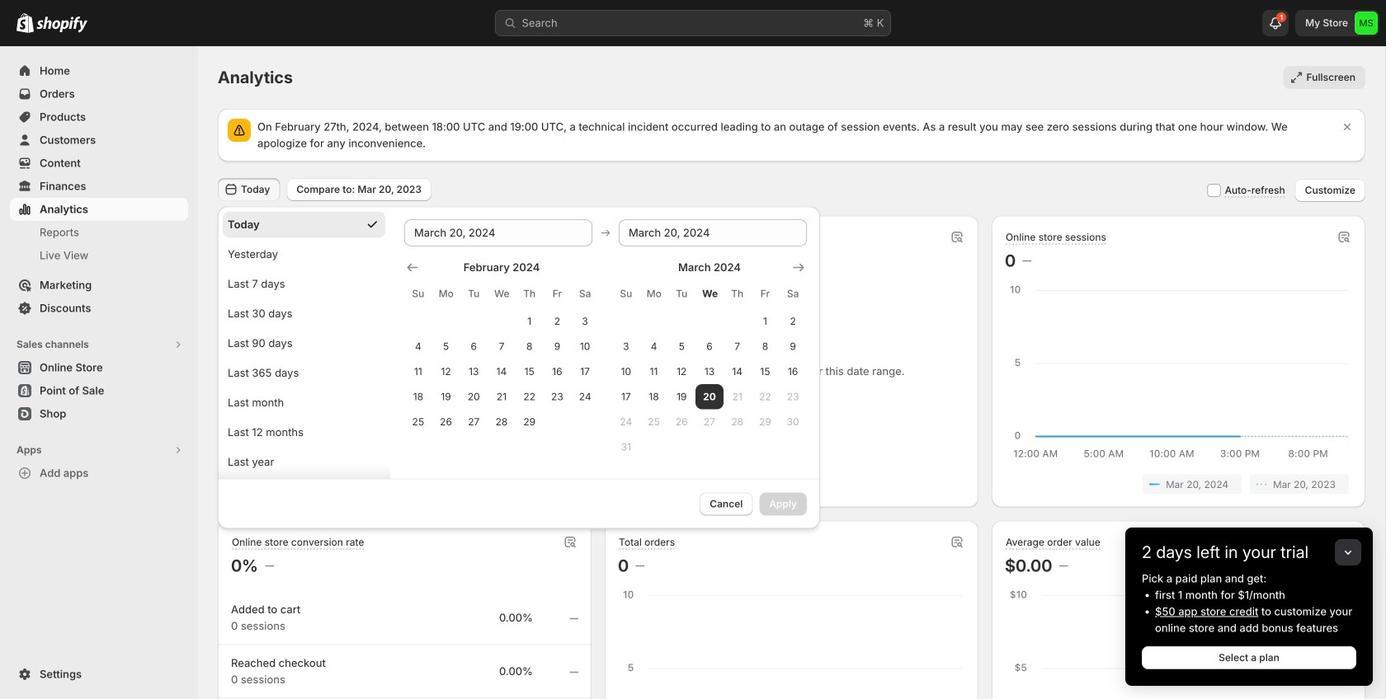 Task type: describe. For each thing, give the bounding box(es) containing it.
my store image
[[1355, 12, 1378, 35]]

0 horizontal spatial shopify image
[[17, 13, 34, 33]]

sunday element for second tuesday element from the right
[[404, 279, 432, 309]]

saturday element for "friday" element associated with the wednesday element corresponding to 2nd tuesday element from left
[[779, 279, 807, 309]]

1 yyyy-mm-dd text field from the left
[[404, 220, 592, 246]]

monday element for sunday element related to 2nd tuesday element from left
[[640, 279, 668, 309]]

thursday element for the wednesday element corresponding to 2nd tuesday element from left
[[724, 279, 751, 309]]

1 grid from the left
[[404, 260, 599, 435]]

1 tuesday element from the left
[[460, 279, 488, 309]]

1 list from the left
[[234, 475, 575, 495]]

saturday element for "friday" element for the wednesday element related to second tuesday element from the right
[[571, 279, 599, 309]]

wednesday element for second tuesday element from the right
[[488, 279, 516, 309]]



Task type: vqa. For each thing, say whether or not it's contained in the screenshot.
Shipping THE SHIPPING
no



Task type: locate. For each thing, give the bounding box(es) containing it.
1 friday element from the left
[[543, 279, 571, 309]]

0 horizontal spatial yyyy-mm-dd text field
[[404, 220, 592, 246]]

monday element
[[432, 279, 460, 309], [640, 279, 668, 309]]

friday element for the wednesday element related to second tuesday element from the right
[[543, 279, 571, 309]]

saturday element
[[571, 279, 599, 309], [779, 279, 807, 309]]

1 wednesday element from the left
[[488, 279, 516, 309]]

1 sunday element from the left
[[404, 279, 432, 309]]

sunday element for 2nd tuesday element from left
[[612, 279, 640, 309]]

0 horizontal spatial list
[[234, 475, 575, 495]]

2 list from the left
[[1008, 475, 1349, 495]]

tuesday element
[[460, 279, 488, 309], [668, 279, 696, 309]]

0 horizontal spatial monday element
[[432, 279, 460, 309]]

wednesday element
[[488, 279, 516, 309], [696, 279, 724, 309]]

YYYY-MM-DD text field
[[404, 220, 592, 246], [619, 220, 807, 246]]

sunday element
[[404, 279, 432, 309], [612, 279, 640, 309]]

1 horizontal spatial monday element
[[640, 279, 668, 309]]

2 saturday element from the left
[[779, 279, 807, 309]]

thursday element
[[516, 279, 543, 309], [724, 279, 751, 309]]

1 monday element from the left
[[432, 279, 460, 309]]

0 horizontal spatial friday element
[[543, 279, 571, 309]]

friday element
[[543, 279, 571, 309], [751, 279, 779, 309]]

2 friday element from the left
[[751, 279, 779, 309]]

1 horizontal spatial sunday element
[[612, 279, 640, 309]]

1 horizontal spatial friday element
[[751, 279, 779, 309]]

wednesday element for 2nd tuesday element from left
[[696, 279, 724, 309]]

1 horizontal spatial wednesday element
[[696, 279, 724, 309]]

1 horizontal spatial shopify image
[[36, 16, 87, 33]]

1 horizontal spatial grid
[[612, 260, 807, 460]]

2 yyyy-mm-dd text field from the left
[[619, 220, 807, 246]]

friday element for the wednesday element corresponding to 2nd tuesday element from left
[[751, 279, 779, 309]]

1 horizontal spatial saturday element
[[779, 279, 807, 309]]

2 wednesday element from the left
[[696, 279, 724, 309]]

0 horizontal spatial sunday element
[[404, 279, 432, 309]]

1 horizontal spatial yyyy-mm-dd text field
[[619, 220, 807, 246]]

grid
[[404, 260, 599, 435], [612, 260, 807, 460]]

thursday element for the wednesday element related to second tuesday element from the right
[[516, 279, 543, 309]]

1 thursday element from the left
[[516, 279, 543, 309]]

shopify image
[[17, 13, 34, 33], [36, 16, 87, 33]]

0 horizontal spatial saturday element
[[571, 279, 599, 309]]

0 horizontal spatial thursday element
[[516, 279, 543, 309]]

0 horizontal spatial tuesday element
[[460, 279, 488, 309]]

monday element for second tuesday element from the right sunday element
[[432, 279, 460, 309]]

1 horizontal spatial thursday element
[[724, 279, 751, 309]]

0 horizontal spatial wednesday element
[[488, 279, 516, 309]]

1 saturday element from the left
[[571, 279, 599, 309]]

2 sunday element from the left
[[612, 279, 640, 309]]

2 thursday element from the left
[[724, 279, 751, 309]]

2 grid from the left
[[612, 260, 807, 460]]

list
[[234, 475, 575, 495], [1008, 475, 1349, 495]]

2 monday element from the left
[[640, 279, 668, 309]]

1 horizontal spatial list
[[1008, 475, 1349, 495]]

2 tuesday element from the left
[[668, 279, 696, 309]]

0 horizontal spatial grid
[[404, 260, 599, 435]]

1 horizontal spatial tuesday element
[[668, 279, 696, 309]]



